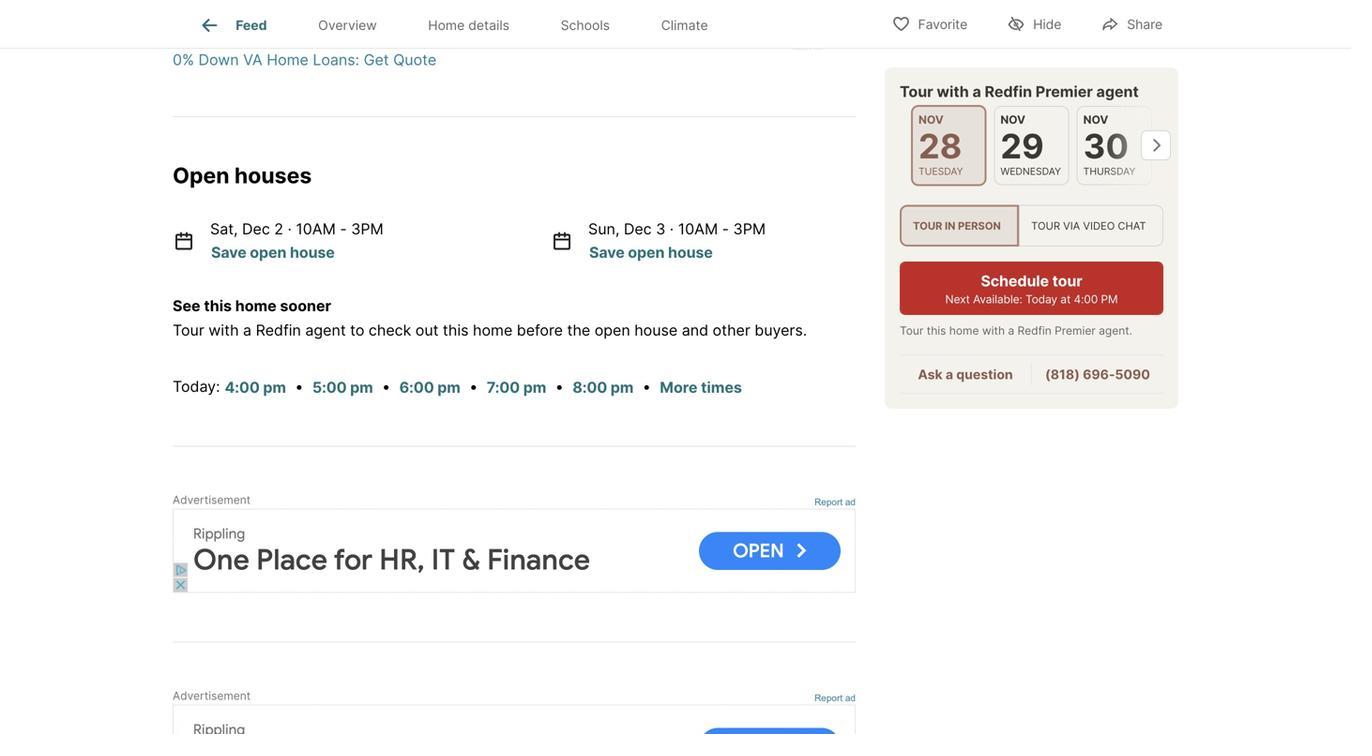 Task type: describe. For each thing, give the bounding box(es) containing it.
dec for sun,
[[624, 220, 652, 238]]

details
[[468, 17, 509, 33]]

- for sat, dec 2 · 10am - 3pm save open house
[[340, 220, 347, 238]]

more
[[660, 379, 698, 397]]

1 horizontal spatial home
[[473, 321, 513, 340]]

chat
[[1118, 219, 1146, 232]]

(818)
[[1045, 367, 1080, 383]]

1 vertical spatial premier
[[1055, 324, 1096, 338]]

nov 28 tuesday
[[919, 113, 963, 177]]

with inside see this home sooner tour with a redfin agent to check out this home before the open house and other buyers.
[[209, 321, 239, 340]]

nov for 28
[[919, 113, 944, 127]]

sat, dec 2 · 10am - 3pm save open house
[[210, 220, 384, 262]]

(818) 696-5090
[[1045, 367, 1150, 383]]

2 horizontal spatial with
[[982, 324, 1005, 338]]

next
[[945, 293, 970, 307]]

0% down va home loans: get quote link
[[173, 49, 867, 71]]

5 • from the left
[[642, 378, 651, 396]]

next image
[[1141, 131, 1171, 161]]

open
[[173, 162, 229, 189]]

pm
[[1101, 293, 1118, 307]]

find
[[173, 25, 204, 43]]

save for sat,
[[211, 244, 246, 262]]

hide
[[1033, 16, 1061, 32]]

this for see
[[204, 297, 232, 315]]

2 vertical spatial advertisement
[[173, 690, 251, 703]]

tour
[[1052, 272, 1082, 291]]

agent.
[[1099, 324, 1132, 338]]

1 ad from the top
[[845, 497, 856, 508]]

2 report ad button from the top
[[814, 694, 856, 708]]

- for sun, dec 3 · 10am - 3pm save open house
[[722, 220, 729, 238]]

5 pm from the left
[[611, 379, 634, 397]]

favorite button
[[876, 4, 983, 43]]

tab list containing feed
[[173, 0, 749, 48]]

30
[[1083, 126, 1129, 167]]

open inside see this home sooner tour with a redfin agent to check out this home before the open house and other buyers.
[[595, 321, 630, 340]]

2 report from the top
[[814, 694, 843, 704]]

schools
[[561, 17, 610, 33]]

29
[[1000, 126, 1044, 167]]

schools tab
[[535, 3, 635, 48]]

home details
[[428, 17, 509, 33]]

4:00 inside schedule tour next available: today at 4:00 pm
[[1074, 293, 1098, 307]]

5:00 pm button
[[311, 376, 374, 400]]

via
[[1063, 219, 1080, 232]]

1 report ad button from the top
[[814, 497, 856, 512]]

redfin up 29
[[985, 83, 1032, 101]]

3 pm from the left
[[437, 379, 460, 397]]

save for sun,
[[589, 244, 625, 262]]

nov for 30
[[1083, 113, 1108, 127]]

sat,
[[210, 220, 238, 238]]

(818) 696-5090 link
[[1045, 367, 1150, 383]]

a inside find a va loan 0% down va home loans: get quote
[[208, 25, 217, 43]]

home details tab
[[402, 3, 535, 48]]

4:00 inside today: 4:00 pm • 5:00 pm • 6:00 pm • 7:00 pm • 8:00 pm • more times
[[225, 379, 260, 397]]

schedule tour next available: today at 4:00 pm
[[945, 272, 1118, 307]]

1 vertical spatial advertisement
[[173, 494, 251, 507]]

4 pm from the left
[[523, 379, 546, 397]]

today: 4:00 pm • 5:00 pm • 6:00 pm • 7:00 pm • 8:00 pm • more times
[[173, 378, 742, 397]]

2
[[274, 220, 283, 238]]

nov for 29
[[1000, 113, 1025, 127]]

2 • from the left
[[382, 378, 390, 396]]

nov 30 thursday
[[1083, 113, 1136, 177]]

list box containing tour in person
[[900, 205, 1163, 247]]

houses
[[234, 162, 312, 189]]

7:00
[[487, 379, 520, 397]]

get
[[364, 51, 389, 69]]

redfin inside see this home sooner tour with a redfin agent to check out this home before the open house and other buyers.
[[256, 321, 301, 340]]

dec for sat,
[[242, 220, 270, 238]]

1 • from the left
[[295, 378, 303, 396]]

wednesday
[[1000, 166, 1061, 177]]

tour in person
[[913, 219, 1001, 232]]

0 vertical spatial premier
[[1036, 83, 1093, 101]]

ad region for second report ad button from the top
[[173, 705, 856, 735]]

question
[[956, 367, 1013, 383]]

2 ad from the top
[[845, 694, 856, 704]]

0%
[[173, 51, 194, 69]]

· for 2
[[288, 220, 292, 238]]

more times link
[[660, 379, 742, 397]]

1 horizontal spatial with
[[937, 83, 969, 101]]

4:00 pm button
[[224, 376, 287, 400]]

thursday
[[1083, 166, 1136, 177]]

to
[[350, 321, 364, 340]]

2 report ad from the top
[[814, 694, 856, 704]]

other
[[713, 321, 750, 340]]

buyers.
[[755, 321, 807, 340]]

sun,
[[588, 220, 620, 238]]

ad region for first report ad button from the top of the page
[[173, 509, 856, 594]]

share
[[1127, 16, 1162, 32]]

10am for 2
[[296, 220, 336, 238]]

climate
[[661, 17, 708, 33]]

tour left in
[[913, 219, 942, 232]]

home for tour
[[949, 324, 979, 338]]

open for 3
[[628, 244, 665, 262]]

schedule
[[981, 272, 1049, 291]]

0 vertical spatial advertisement
[[674, 30, 752, 43]]

down
[[198, 51, 239, 69]]

tuesday
[[919, 166, 963, 177]]

tour inside see this home sooner tour with a redfin agent to check out this home before the open house and other buyers.
[[173, 321, 204, 340]]

ask a question
[[918, 367, 1013, 383]]

tour this home with a redfin premier agent.
[[900, 324, 1132, 338]]

check
[[369, 321, 411, 340]]

favorite
[[918, 16, 967, 32]]

3
[[656, 220, 665, 238]]

1 report from the top
[[814, 497, 843, 508]]



Task type: locate. For each thing, give the bounding box(es) containing it.
before
[[517, 321, 563, 340]]

0 horizontal spatial ·
[[288, 220, 292, 238]]

ask a question link
[[918, 367, 1013, 383]]

open
[[250, 244, 286, 262], [628, 244, 665, 262], [595, 321, 630, 340]]

2 pm from the left
[[350, 379, 373, 397]]

- right 2
[[340, 220, 347, 238]]

2 horizontal spatial home
[[949, 324, 979, 338]]

1 vertical spatial report ad button
[[814, 694, 856, 708]]

3 • from the left
[[469, 378, 478, 396]]

home inside find a va loan 0% down va home loans: get quote
[[267, 51, 309, 69]]

0 horizontal spatial home
[[235, 297, 277, 315]]

0 horizontal spatial home
[[267, 51, 309, 69]]

pm left 5:00 on the left of page
[[263, 379, 286, 397]]

• left 8:00
[[555, 378, 564, 396]]

premier down at
[[1055, 324, 1096, 338]]

report
[[814, 497, 843, 508], [814, 694, 843, 704]]

house for 3
[[668, 244, 713, 262]]

save
[[211, 244, 246, 262], [589, 244, 625, 262]]

1 horizontal spatial 4:00
[[1074, 293, 1098, 307]]

open right the
[[595, 321, 630, 340]]

1 horizontal spatial save
[[589, 244, 625, 262]]

overview tab
[[293, 3, 402, 48]]

nov inside nov 29 wednesday
[[1000, 113, 1025, 127]]

house for 2
[[290, 244, 335, 262]]

tour via video chat
[[1031, 219, 1146, 232]]

premier
[[1036, 83, 1093, 101], [1055, 324, 1096, 338]]

loans:
[[313, 51, 359, 69]]

home left details
[[428, 17, 465, 33]]

this right see
[[204, 297, 232, 315]]

list box
[[900, 205, 1163, 247]]

1 pm from the left
[[263, 379, 286, 397]]

person
[[958, 219, 1001, 232]]

0 vertical spatial ad region
[[173, 509, 856, 594]]

pm right 6:00
[[437, 379, 460, 397]]

0 vertical spatial agent
[[1096, 83, 1139, 101]]

- right 3
[[722, 220, 729, 238]]

0 horizontal spatial dec
[[242, 220, 270, 238]]

see this home sooner tour with a redfin agent to check out this home before the open house and other buyers.
[[173, 297, 807, 340]]

nov
[[919, 113, 944, 127], [1000, 113, 1025, 127], [1083, 113, 1108, 127]]

house up and
[[668, 244, 713, 262]]

premier up nov 29 wednesday
[[1036, 83, 1093, 101]]

times
[[701, 379, 742, 397]]

1 horizontal spatial ·
[[670, 220, 674, 238]]

house inside sat, dec 2 · 10am - 3pm save open house
[[290, 244, 335, 262]]

sun, dec 3 · 10am - 3pm save open house
[[588, 220, 766, 262]]

0 horizontal spatial this
[[204, 297, 232, 315]]

2 nov from the left
[[1000, 113, 1025, 127]]

5:00
[[312, 379, 347, 397]]

1 3pm from the left
[[351, 220, 384, 238]]

1 horizontal spatial 3pm
[[733, 220, 766, 238]]

agent up nov 30 thursday
[[1096, 83, 1139, 101]]

feed link
[[198, 14, 267, 37]]

nov inside nov 30 thursday
[[1083, 113, 1108, 127]]

·
[[288, 220, 292, 238], [670, 220, 674, 238]]

• left 5:00 on the left of page
[[295, 378, 303, 396]]

0 vertical spatial report ad
[[814, 497, 856, 508]]

4 • from the left
[[555, 378, 564, 396]]

3pm right 2
[[351, 220, 384, 238]]

10am inside sat, dec 2 · 10am - 3pm save open house
[[296, 220, 336, 238]]

save open house button for 3
[[588, 241, 714, 265]]

0 horizontal spatial 3pm
[[351, 220, 384, 238]]

1 nov from the left
[[919, 113, 944, 127]]

dec left 2
[[242, 220, 270, 238]]

in
[[945, 219, 955, 232]]

1 · from the left
[[288, 220, 292, 238]]

va down loan
[[243, 51, 262, 69]]

video
[[1083, 219, 1115, 232]]

7:00 pm button
[[486, 376, 547, 400]]

1 report ad from the top
[[814, 497, 856, 508]]

pm
[[263, 379, 286, 397], [350, 379, 373, 397], [437, 379, 460, 397], [523, 379, 546, 397], [611, 379, 634, 397]]

loan
[[245, 25, 280, 43]]

home down next
[[949, 324, 979, 338]]

tour down see
[[173, 321, 204, 340]]

available:
[[973, 293, 1022, 307]]

house inside 'sun, dec 3 · 10am - 3pm save open house'
[[668, 244, 713, 262]]

28
[[919, 126, 962, 167]]

tour for chat
[[1031, 219, 1060, 232]]

save inside sat, dec 2 · 10am - 3pm save open house
[[211, 244, 246, 262]]

a inside see this home sooner tour with a redfin agent to check out this home before the open house and other buyers.
[[243, 321, 252, 340]]

report ad button
[[814, 497, 856, 512], [814, 694, 856, 708]]

• left more
[[642, 378, 651, 396]]

1 vertical spatial va
[[243, 51, 262, 69]]

8:00 pm button
[[572, 376, 635, 400]]

0 vertical spatial va
[[220, 25, 241, 43]]

nov up 'tuesday' at the right top of the page
[[919, 113, 944, 127]]

1 ad region from the top
[[173, 509, 856, 594]]

696-
[[1083, 367, 1115, 383]]

· right 3
[[670, 220, 674, 238]]

find a va loan 0% down va home loans: get quote
[[173, 25, 436, 69]]

1 vertical spatial 4:00
[[225, 379, 260, 397]]

10am right 2
[[296, 220, 336, 238]]

and
[[682, 321, 708, 340]]

home down loan
[[267, 51, 309, 69]]

1 - from the left
[[340, 220, 347, 238]]

0 horizontal spatial with
[[209, 321, 239, 340]]

1 horizontal spatial this
[[443, 321, 469, 340]]

1 horizontal spatial dec
[[624, 220, 652, 238]]

0 vertical spatial ad
[[845, 497, 856, 508]]

agent
[[1096, 83, 1139, 101], [305, 321, 346, 340]]

6:00 pm button
[[398, 376, 461, 400]]

1 horizontal spatial -
[[722, 220, 729, 238]]

1 horizontal spatial 10am
[[678, 220, 718, 238]]

today:
[[173, 378, 220, 396]]

2 dec from the left
[[624, 220, 652, 238]]

open down 3
[[628, 244, 665, 262]]

quote
[[393, 51, 436, 69]]

1 horizontal spatial va
[[243, 51, 262, 69]]

3pm for sun, dec 3 · 10am - 3pm save open house
[[733, 220, 766, 238]]

overview
[[318, 17, 377, 33]]

0 horizontal spatial save open house button
[[210, 241, 336, 265]]

house up sooner
[[290, 244, 335, 262]]

this
[[204, 297, 232, 315], [443, 321, 469, 340], [927, 324, 946, 338]]

2 · from the left
[[670, 220, 674, 238]]

1 vertical spatial home
[[267, 51, 309, 69]]

1 horizontal spatial save open house button
[[588, 241, 714, 265]]

4:00
[[1074, 293, 1098, 307], [225, 379, 260, 397]]

save inside 'sun, dec 3 · 10am - 3pm save open house'
[[589, 244, 625, 262]]

hide button
[[991, 4, 1077, 43]]

0 vertical spatial 4:00
[[1074, 293, 1098, 307]]

today
[[1025, 293, 1057, 307]]

3pm inside sat, dec 2 · 10am - 3pm save open house
[[351, 220, 384, 238]]

this for tour
[[927, 324, 946, 338]]

agent down sooner
[[305, 321, 346, 340]]

tour up "nov 28 tuesday"
[[900, 83, 933, 101]]

save open house button down 3
[[588, 241, 714, 265]]

report ad
[[814, 497, 856, 508], [814, 694, 856, 704]]

2 save from the left
[[589, 244, 625, 262]]

· for 3
[[670, 220, 674, 238]]

1 10am from the left
[[296, 220, 336, 238]]

- inside 'sun, dec 3 · 10am - 3pm save open house'
[[722, 220, 729, 238]]

1 horizontal spatial nov
[[1000, 113, 1025, 127]]

dec inside sat, dec 2 · 10am - 3pm save open house
[[242, 220, 270, 238]]

feed
[[236, 17, 267, 33]]

0 horizontal spatial 10am
[[296, 220, 336, 238]]

· right 2
[[288, 220, 292, 238]]

2 10am from the left
[[678, 220, 718, 238]]

3pm for sat, dec 2 · 10am - 3pm save open house
[[351, 220, 384, 238]]

house inside see this home sooner tour with a redfin agent to check out this home before the open house and other buyers.
[[634, 321, 678, 340]]

2 - from the left
[[722, 220, 729, 238]]

· inside sat, dec 2 · 10am - 3pm save open house
[[288, 220, 292, 238]]

dec
[[242, 220, 270, 238], [624, 220, 652, 238]]

•
[[295, 378, 303, 396], [382, 378, 390, 396], [469, 378, 478, 396], [555, 378, 564, 396], [642, 378, 651, 396]]

this down next
[[927, 324, 946, 338]]

house
[[290, 244, 335, 262], [668, 244, 713, 262], [634, 321, 678, 340]]

tour for redfin
[[900, 83, 933, 101]]

0 horizontal spatial 4:00
[[225, 379, 260, 397]]

1 vertical spatial agent
[[305, 321, 346, 340]]

va up down
[[220, 25, 241, 43]]

dec left 3
[[624, 220, 652, 238]]

redfin down sooner
[[256, 321, 301, 340]]

home
[[428, 17, 465, 33], [267, 51, 309, 69]]

tour left via
[[1031, 219, 1060, 232]]

ask
[[918, 367, 943, 383]]

house left and
[[634, 321, 678, 340]]

0 vertical spatial home
[[428, 17, 465, 33]]

10am for 3
[[678, 220, 718, 238]]

home left sooner
[[235, 297, 277, 315]]

this right out
[[443, 321, 469, 340]]

open for 2
[[250, 244, 286, 262]]

1 vertical spatial ad region
[[173, 705, 856, 735]]

· inside 'sun, dec 3 · 10am - 3pm save open house'
[[670, 220, 674, 238]]

2 horizontal spatial nov
[[1083, 113, 1108, 127]]

climate tab
[[635, 3, 734, 48]]

with up "nov 28 tuesday"
[[937, 83, 969, 101]]

sooner
[[280, 297, 331, 315]]

• left 7:00
[[469, 378, 478, 396]]

save open house button down 2
[[210, 241, 336, 265]]

6:00
[[399, 379, 434, 397]]

0 horizontal spatial agent
[[305, 321, 346, 340]]

1 save open house button from the left
[[210, 241, 336, 265]]

tour for with
[[900, 324, 924, 338]]

0 horizontal spatial -
[[340, 220, 347, 238]]

4:00 right at
[[1074, 293, 1098, 307]]

save down sun,
[[589, 244, 625, 262]]

out
[[415, 321, 439, 340]]

3pm right 3
[[733, 220, 766, 238]]

2 ad region from the top
[[173, 705, 856, 735]]

home for see
[[235, 297, 277, 315]]

a
[[208, 25, 217, 43], [972, 83, 981, 101], [243, 321, 252, 340], [1008, 324, 1014, 338], [946, 367, 953, 383]]

2 horizontal spatial this
[[927, 324, 946, 338]]

see
[[173, 297, 200, 315]]

1 dec from the left
[[242, 220, 270, 238]]

with down available:
[[982, 324, 1005, 338]]

• left 6:00
[[382, 378, 390, 396]]

pm right 7:00
[[523, 379, 546, 397]]

home left before
[[473, 321, 513, 340]]

0 vertical spatial report
[[814, 497, 843, 508]]

open houses
[[173, 162, 312, 189]]

10am
[[296, 220, 336, 238], [678, 220, 718, 238]]

agent inside see this home sooner tour with a redfin agent to check out this home before the open house and other buyers.
[[305, 321, 346, 340]]

2 3pm from the left
[[733, 220, 766, 238]]

with
[[937, 83, 969, 101], [209, 321, 239, 340], [982, 324, 1005, 338]]

tab list
[[173, 0, 749, 48]]

1 save from the left
[[211, 244, 246, 262]]

10am inside 'sun, dec 3 · 10am - 3pm save open house'
[[678, 220, 718, 238]]

tour up ask
[[900, 324, 924, 338]]

tour with a redfin premier agent
[[900, 83, 1139, 101]]

0 horizontal spatial nov
[[919, 113, 944, 127]]

- inside sat, dec 2 · 10am - 3pm save open house
[[340, 220, 347, 238]]

1 vertical spatial report
[[814, 694, 843, 704]]

open down 2
[[250, 244, 286, 262]]

1 vertical spatial report ad
[[814, 694, 856, 704]]

2 save open house button from the left
[[588, 241, 714, 265]]

1 vertical spatial ad
[[845, 694, 856, 704]]

3pm inside 'sun, dec 3 · 10am - 3pm save open house'
[[733, 220, 766, 238]]

0 horizontal spatial save
[[211, 244, 246, 262]]

ad region
[[173, 509, 856, 594], [173, 705, 856, 735]]

5090
[[1115, 367, 1150, 383]]

1 horizontal spatial home
[[428, 17, 465, 33]]

open inside 'sun, dec 3 · 10am - 3pm save open house'
[[628, 244, 665, 262]]

None button
[[911, 105, 986, 186], [994, 106, 1069, 185], [1077, 106, 1152, 185], [911, 105, 986, 186], [994, 106, 1069, 185], [1077, 106, 1152, 185]]

redfin down today
[[1018, 324, 1052, 338]]

share button
[[1085, 4, 1178, 43]]

advertisement
[[674, 30, 752, 43], [173, 494, 251, 507], [173, 690, 251, 703]]

with up today:
[[209, 321, 239, 340]]

8:00
[[573, 379, 607, 397]]

open inside sat, dec 2 · 10am - 3pm save open house
[[250, 244, 286, 262]]

nov 29 wednesday
[[1000, 113, 1061, 177]]

at
[[1060, 293, 1071, 307]]

redfin
[[985, 83, 1032, 101], [256, 321, 301, 340], [1018, 324, 1052, 338]]

3 nov from the left
[[1083, 113, 1108, 127]]

home inside tab
[[428, 17, 465, 33]]

save open house button for 2
[[210, 241, 336, 265]]

10am right 3
[[678, 220, 718, 238]]

tour
[[900, 83, 933, 101], [913, 219, 942, 232], [1031, 219, 1060, 232], [173, 321, 204, 340], [900, 324, 924, 338]]

the
[[567, 321, 590, 340]]

save open house button
[[210, 241, 336, 265], [588, 241, 714, 265]]

nov up thursday
[[1083, 113, 1108, 127]]

nov inside "nov 28 tuesday"
[[919, 113, 944, 127]]

4:00 right today:
[[225, 379, 260, 397]]

pm right 5:00 on the left of page
[[350, 379, 373, 397]]

1 horizontal spatial agent
[[1096, 83, 1139, 101]]

0 horizontal spatial va
[[220, 25, 241, 43]]

nov down tour with a redfin premier agent
[[1000, 113, 1025, 127]]

3pm
[[351, 220, 384, 238], [733, 220, 766, 238]]

0 vertical spatial report ad button
[[814, 497, 856, 512]]

save down sat, on the left top of the page
[[211, 244, 246, 262]]

dec inside 'sun, dec 3 · 10am - 3pm save open house'
[[624, 220, 652, 238]]

pm right 8:00
[[611, 379, 634, 397]]



Task type: vqa. For each thing, say whether or not it's contained in the screenshot.
the Data
no



